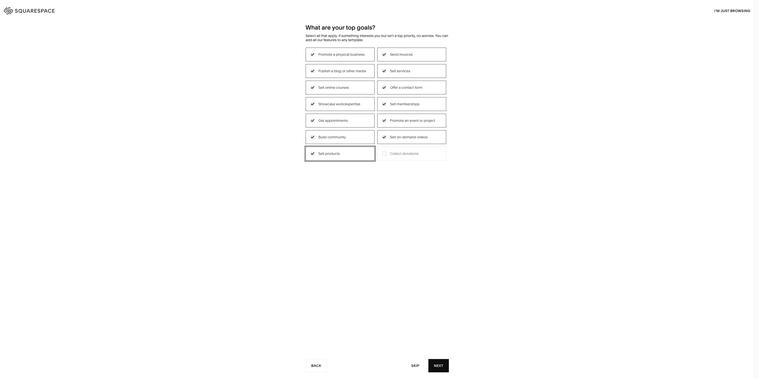 Task type: vqa. For each thing, say whether or not it's contained in the screenshot.
top Promote
yes



Task type: describe. For each thing, give the bounding box(es) containing it.
send invoices
[[390, 52, 413, 57]]

services
[[397, 69, 410, 73]]

sell products
[[319, 152, 340, 156]]

work/expertise
[[336, 102, 361, 106]]

media & podcasts link
[[330, 83, 364, 88]]

goals?
[[357, 24, 376, 31]]

i'm just browsing link
[[715, 4, 751, 18]]

promote for promote a physical business
[[319, 52, 332, 57]]

just
[[721, 9, 730, 13]]

fitness
[[383, 83, 394, 88]]

but
[[381, 34, 387, 38]]

fitness link
[[383, 83, 399, 88]]

professional services link
[[278, 76, 318, 80]]

can
[[442, 34, 448, 38]]

demand
[[403, 135, 416, 139]]

log
[[736, 8, 744, 12]]

showcase
[[319, 102, 335, 106]]

other
[[346, 69, 355, 73]]

squarespace logo image
[[10, 6, 67, 14]]

business
[[350, 52, 365, 57]]

home
[[383, 69, 392, 73]]

features
[[324, 38, 337, 42]]

community & non-profits
[[278, 91, 319, 95]]

weddings
[[330, 98, 347, 103]]

sell for sell products
[[319, 152, 324, 156]]

or for blog
[[342, 69, 346, 73]]

sell for sell online courses
[[319, 85, 324, 90]]

decor
[[396, 69, 406, 73]]

publish
[[319, 69, 330, 73]]

event
[[410, 118, 419, 123]]

offer
[[390, 85, 398, 90]]

send
[[390, 52, 399, 57]]

& for non-
[[298, 91, 300, 95]]

professional services
[[278, 76, 313, 80]]

travel
[[330, 69, 340, 73]]

properties
[[352, 106, 369, 110]]

or for event
[[420, 118, 423, 123]]

nature & animals
[[383, 76, 410, 80]]

isn't
[[388, 34, 394, 38]]

project
[[424, 118, 435, 123]]

profits
[[309, 91, 319, 95]]

podcasts
[[345, 83, 359, 88]]

sell online courses
[[319, 85, 349, 90]]

physical
[[336, 52, 350, 57]]

something
[[342, 34, 359, 38]]

that
[[321, 34, 327, 38]]

community
[[328, 135, 346, 139]]

add
[[306, 38, 312, 42]]

collect donations
[[390, 152, 419, 156]]

media
[[330, 83, 341, 88]]

priority,
[[404, 34, 416, 38]]

real
[[330, 106, 338, 110]]

& for podcasts
[[341, 83, 344, 88]]

squarespace logo link
[[10, 6, 158, 14]]

travel link
[[330, 69, 345, 73]]

products
[[325, 152, 340, 156]]

what are your top goals? select all that apply. if something interests you but isn't a top priority, no worries. you can add all our features to any template.
[[306, 24, 448, 42]]

community & non-profits link
[[278, 91, 324, 95]]

in
[[745, 8, 749, 12]]

worries.
[[422, 34, 435, 38]]

offer a contact form
[[390, 85, 423, 90]]

log             in link
[[736, 8, 749, 12]]

1 horizontal spatial top
[[398, 34, 403, 38]]

sell services
[[390, 69, 410, 73]]

0 horizontal spatial all
[[313, 38, 317, 42]]

build
[[319, 135, 327, 139]]

what
[[306, 24, 320, 31]]

professional
[[278, 76, 298, 80]]

get
[[319, 118, 324, 123]]

home & decor link
[[383, 69, 411, 73]]

media & podcasts
[[330, 83, 359, 88]]

nature & animals link
[[383, 76, 415, 80]]

donations
[[403, 152, 419, 156]]

skip button
[[406, 360, 425, 373]]

non-
[[301, 91, 309, 95]]



Task type: locate. For each thing, give the bounding box(es) containing it.
a left physical
[[333, 52, 335, 57]]

or
[[342, 69, 346, 73], [420, 118, 423, 123]]

& right nature
[[394, 76, 397, 80]]

contact
[[402, 85, 414, 90]]

promote an event or project
[[390, 118, 435, 123]]

back button
[[306, 360, 327, 373]]

0 horizontal spatial top
[[346, 24, 356, 31]]

a right the isn't
[[395, 34, 397, 38]]

0 horizontal spatial promote
[[319, 52, 332, 57]]

promote left an
[[390, 118, 404, 123]]

1 vertical spatial or
[[420, 118, 423, 123]]

form
[[415, 85, 423, 90]]

real estate & properties
[[330, 106, 369, 110]]

our
[[317, 38, 323, 42]]

promote
[[319, 52, 332, 57], [390, 118, 404, 123]]

if
[[339, 34, 341, 38]]

top
[[346, 24, 356, 31], [398, 34, 403, 38]]

showcase work/expertise
[[319, 102, 361, 106]]

all left that
[[317, 34, 320, 38]]

sell left products
[[319, 152, 324, 156]]

all left 'our'
[[313, 38, 317, 42]]

any
[[342, 38, 347, 42]]

sell left on-
[[390, 135, 396, 139]]

log             in
[[736, 8, 749, 12]]

1 horizontal spatial all
[[317, 34, 320, 38]]

0 vertical spatial promote
[[319, 52, 332, 57]]

browsing
[[731, 9, 751, 13]]

next button
[[429, 360, 449, 373]]

&
[[393, 69, 396, 73], [394, 76, 397, 80], [341, 83, 344, 88], [298, 91, 300, 95], [349, 106, 351, 110]]

promote down features
[[319, 52, 332, 57]]

& for animals
[[394, 76, 397, 80]]

1 horizontal spatial or
[[420, 118, 423, 123]]

promote for promote an event or project
[[390, 118, 404, 123]]

real estate & properties link
[[330, 106, 374, 110]]

a for promote a physical business
[[333, 52, 335, 57]]

videos
[[417, 135, 428, 139]]

a for publish a blog or other media
[[331, 69, 333, 73]]

interests
[[360, 34, 374, 38]]

estate
[[338, 106, 348, 110]]

next
[[434, 364, 444, 368]]

i'm
[[715, 9, 720, 13]]

services
[[299, 76, 313, 80]]

appointments
[[325, 118, 348, 123]]

restaurants
[[330, 76, 350, 80]]

courses
[[336, 85, 349, 90]]

a inside the what are your top goals? select all that apply. if something interests you but isn't a top priority, no worries. you can add all our features to any template.
[[395, 34, 397, 38]]

collect
[[390, 152, 402, 156]]

sell on-demand videos
[[390, 135, 428, 139]]

home & decor
[[383, 69, 406, 73]]

your
[[332, 24, 345, 31]]

& for decor
[[393, 69, 396, 73]]

sell left memberships
[[390, 102, 396, 106]]

events link
[[330, 91, 346, 95]]

nature
[[383, 76, 393, 80]]

skip
[[411, 364, 420, 368]]

or right event
[[420, 118, 423, 123]]

memberships
[[397, 102, 420, 106]]

back
[[311, 364, 321, 368]]

sell left online
[[319, 85, 324, 90]]

sell memberships
[[390, 102, 420, 106]]

& right "estate"
[[349, 106, 351, 110]]

promote a physical business
[[319, 52, 365, 57]]

sell up nature & animals on the top right of page
[[390, 69, 396, 73]]

a
[[395, 34, 397, 38], [333, 52, 335, 57], [331, 69, 333, 73], [399, 85, 401, 90]]

you
[[375, 34, 381, 38]]

0 vertical spatial top
[[346, 24, 356, 31]]

select
[[306, 34, 316, 38]]

0 vertical spatial or
[[342, 69, 346, 73]]

publish a blog or other media
[[319, 69, 366, 73]]

no
[[417, 34, 421, 38]]

& right media
[[341, 83, 344, 88]]

template.
[[348, 38, 364, 42]]

sell for sell on-demand videos
[[390, 135, 396, 139]]

& left non-
[[298, 91, 300, 95]]

blog
[[334, 69, 342, 73]]

an
[[405, 118, 409, 123]]

online
[[325, 85, 335, 90]]

are
[[322, 24, 331, 31]]

i'm just browsing
[[715, 9, 751, 13]]

a right offer at the top of the page
[[399, 85, 401, 90]]

sell for sell services
[[390, 69, 396, 73]]

& right home
[[393, 69, 396, 73]]

animals
[[397, 76, 410, 80]]

sell
[[390, 69, 396, 73], [319, 85, 324, 90], [390, 102, 396, 106], [390, 135, 396, 139], [319, 152, 324, 156]]

to
[[338, 38, 341, 42]]

top right the isn't
[[398, 34, 403, 38]]

get appointments
[[319, 118, 348, 123]]

restaurants link
[[330, 76, 355, 80]]

1 vertical spatial top
[[398, 34, 403, 38]]

top up something
[[346, 24, 356, 31]]

0 horizontal spatial or
[[342, 69, 346, 73]]

1 vertical spatial promote
[[390, 118, 404, 123]]

sell for sell memberships
[[390, 102, 396, 106]]

a left 'blog'
[[331, 69, 333, 73]]

media
[[356, 69, 366, 73]]

a for offer a contact form
[[399, 85, 401, 90]]

you
[[435, 34, 441, 38]]

invoices
[[400, 52, 413, 57]]

apply.
[[328, 34, 338, 38]]

1 horizontal spatial promote
[[390, 118, 404, 123]]

or right 'blog'
[[342, 69, 346, 73]]

community
[[278, 91, 297, 95]]

all
[[317, 34, 320, 38], [313, 38, 317, 42]]

build community
[[319, 135, 346, 139]]



